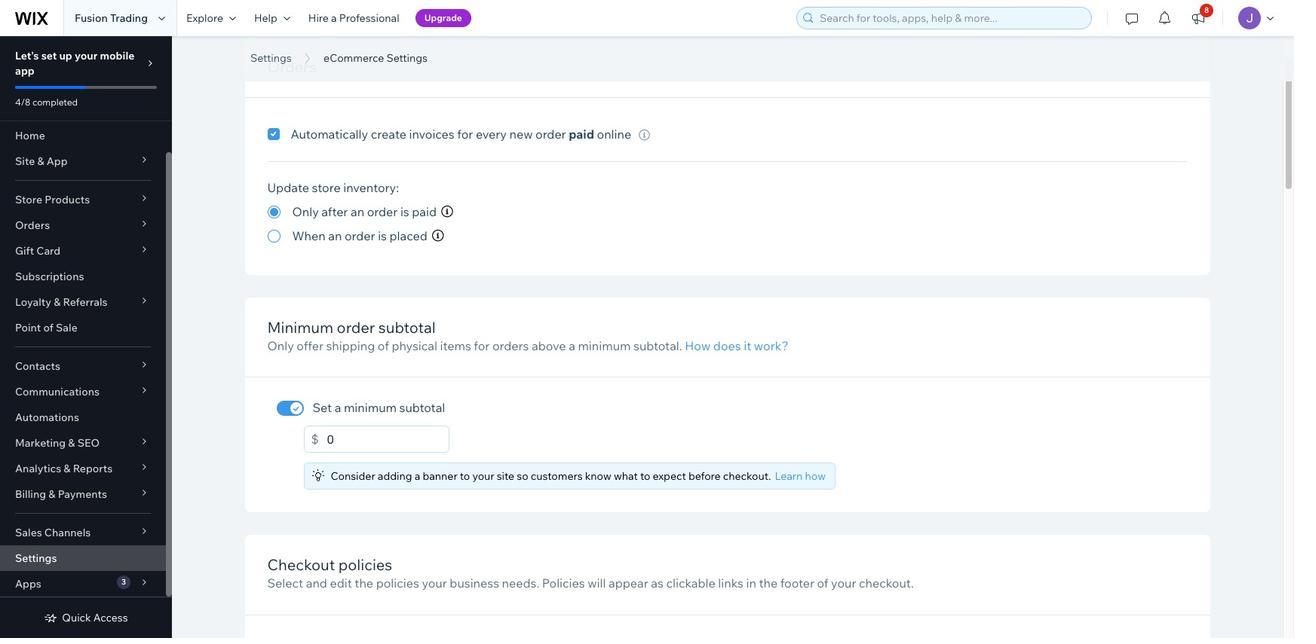 Task type: locate. For each thing, give the bounding box(es) containing it.
to right banner
[[460, 470, 470, 484]]

work?
[[754, 339, 789, 354]]

new
[[510, 127, 533, 142]]

site & app button
[[0, 149, 166, 174]]

only
[[292, 204, 319, 220], [267, 339, 294, 354]]

2 horizontal spatial of
[[817, 577, 829, 592]]

paid up the "placed"
[[412, 204, 437, 220]]

ecommerce settings
[[250, 32, 523, 66], [324, 51, 428, 65]]

settings inside sidebar element
[[15, 552, 57, 566]]

settings link down channels
[[0, 546, 166, 572]]

1 vertical spatial subtotal
[[399, 401, 445, 416]]

for
[[457, 127, 473, 142], [474, 339, 490, 354]]

0 vertical spatial is
[[400, 204, 409, 220]]

Search for tools, apps, help & more... field
[[815, 8, 1087, 29]]

1 vertical spatial settings link
[[0, 546, 166, 572]]

help button
[[245, 0, 299, 36]]

marketing
[[15, 437, 66, 450]]

contacts button
[[0, 354, 166, 379]]

subscriptions link
[[0, 264, 166, 290]]

only up the when
[[292, 204, 319, 220]]

0 horizontal spatial an
[[328, 229, 342, 244]]

of right footer
[[817, 577, 829, 592]]

0 horizontal spatial settings link
[[0, 546, 166, 572]]

minimum left subtotal.
[[578, 339, 631, 354]]

marketing & seo button
[[0, 431, 166, 456]]

0 horizontal spatial to
[[460, 470, 470, 484]]

minimum
[[578, 339, 631, 354], [344, 401, 397, 416]]

0 vertical spatial orders
[[267, 57, 317, 76]]

checkout
[[267, 556, 335, 575]]

2 vertical spatial of
[[817, 577, 829, 592]]

sidebar element
[[0, 36, 172, 639]]

your inside 'let's set up your mobile app'
[[75, 49, 98, 63]]

hire a professional
[[308, 11, 400, 25]]

order down only after an order is paid on the left top of the page
[[345, 229, 375, 244]]

automatically
[[291, 127, 368, 142]]

orders down help button
[[267, 57, 317, 76]]

automations link
[[0, 405, 166, 431]]

ecommerce
[[250, 32, 408, 66], [324, 51, 384, 65]]

1 horizontal spatial minimum
[[578, 339, 631, 354]]

let's
[[15, 49, 39, 63]]

is up the "placed"
[[400, 204, 409, 220]]

for inside minimum order subtotal only offer shipping of physical items for orders above a minimum subtotal. how does it work?
[[474, 339, 490, 354]]

the right "edit"
[[355, 577, 373, 592]]

& for analytics
[[64, 462, 71, 476]]

policies
[[542, 577, 585, 592]]

1 vertical spatial minimum
[[344, 401, 397, 416]]

ecommerce down hire a professional link
[[324, 51, 384, 65]]

adding
[[378, 470, 412, 484]]

1 horizontal spatial an
[[351, 204, 364, 220]]

of left physical
[[378, 339, 389, 354]]

loyalty & referrals
[[15, 296, 108, 309]]

& inside dropdown button
[[54, 296, 61, 309]]

order up shipping
[[337, 318, 375, 337]]

orders button
[[0, 213, 166, 238]]

learn how link
[[775, 470, 826, 484]]

1 horizontal spatial paid
[[569, 127, 594, 142]]

2 vertical spatial info tooltip image
[[432, 230, 444, 242]]

an down after
[[328, 229, 342, 244]]

expect
[[653, 470, 686, 484]]

a inside minimum order subtotal only offer shipping of physical items for orders above a minimum subtotal. how does it work?
[[569, 339, 575, 354]]

for right items
[[474, 339, 490, 354]]

0 horizontal spatial minimum
[[344, 401, 397, 416]]

1 horizontal spatial settings link
[[243, 51, 299, 66]]

0 horizontal spatial the
[[355, 577, 373, 592]]

orders inside "dropdown button"
[[15, 219, 50, 232]]

order
[[536, 127, 566, 142], [367, 204, 398, 220], [345, 229, 375, 244], [337, 318, 375, 337]]

policies right "edit"
[[376, 577, 419, 592]]

info tooltip image for only after an order is paid
[[441, 206, 453, 218]]

is left the "placed"
[[378, 229, 387, 244]]

1 vertical spatial only
[[267, 339, 294, 354]]

set a minimum subtotal
[[313, 401, 445, 416]]

1 vertical spatial info tooltip image
[[441, 206, 453, 218]]

your left business
[[422, 577, 447, 592]]

automations
[[15, 411, 79, 425]]

inventory:
[[343, 180, 399, 195]]

point of sale link
[[0, 315, 166, 341]]

sales
[[15, 527, 42, 540]]

minimum up enter amount text field at the bottom of the page
[[344, 401, 397, 416]]

1 horizontal spatial checkout.
[[859, 577, 914, 592]]

when an order is placed
[[292, 229, 428, 244]]

analytics & reports button
[[0, 456, 166, 482]]

an right after
[[351, 204, 364, 220]]

1 vertical spatial for
[[474, 339, 490, 354]]

to right what
[[640, 470, 651, 484]]

business
[[450, 577, 499, 592]]

order right new
[[536, 127, 566, 142]]

only after an order is paid
[[292, 204, 437, 220]]

billing & payments
[[15, 488, 107, 502]]

0 horizontal spatial orders
[[15, 219, 50, 232]]

0 horizontal spatial of
[[43, 321, 53, 335]]

& right billing
[[48, 488, 55, 502]]

of inside 'checkout policies select and edit the policies your business needs. policies will appear as clickable links in the footer of your checkout.'
[[817, 577, 829, 592]]

checkout. inside 'checkout policies select and edit the policies your business needs. policies will appear as clickable links in the footer of your checkout.'
[[859, 577, 914, 592]]

explore
[[186, 11, 223, 25]]

1 vertical spatial is
[[378, 229, 387, 244]]

1 vertical spatial of
[[378, 339, 389, 354]]

how
[[805, 470, 826, 484]]

customers
[[531, 470, 583, 484]]

0 vertical spatial checkout.
[[723, 470, 771, 484]]

info tooltip image for automatically create invoices for every new order
[[639, 130, 650, 141]]

so
[[517, 470, 529, 484]]

of left sale
[[43, 321, 53, 335]]

to
[[460, 470, 470, 484], [640, 470, 651, 484]]

1 vertical spatial paid
[[412, 204, 437, 220]]

links
[[718, 577, 744, 592]]

orders down the store
[[15, 219, 50, 232]]

an
[[351, 204, 364, 220], [328, 229, 342, 244]]

above
[[532, 339, 566, 354]]

paid left online
[[569, 127, 594, 142]]

1 horizontal spatial to
[[640, 470, 651, 484]]

the right the "in"
[[759, 577, 778, 592]]

1 vertical spatial checkout.
[[859, 577, 914, 592]]

app
[[15, 64, 35, 78]]

info tooltip image
[[639, 130, 650, 141], [441, 206, 453, 218], [432, 230, 444, 242]]

communications button
[[0, 379, 166, 405]]

of inside minimum order subtotal only offer shipping of physical items for orders above a minimum subtotal. how does it work?
[[378, 339, 389, 354]]

policies up "edit"
[[339, 556, 392, 575]]

quick access button
[[44, 612, 128, 625]]

1 horizontal spatial for
[[474, 339, 490, 354]]

only down 'minimum'
[[267, 339, 294, 354]]

as
[[651, 577, 664, 592]]

settings link down help button
[[243, 51, 299, 66]]

footer
[[781, 577, 815, 592]]

trading
[[110, 11, 148, 25]]

your right up
[[75, 49, 98, 63]]

1 vertical spatial policies
[[376, 577, 419, 592]]

1 vertical spatial orders
[[15, 219, 50, 232]]

physical
[[392, 339, 437, 354]]

does
[[714, 339, 741, 354]]

0 vertical spatial subtotal
[[379, 318, 436, 337]]

subtotal up enter amount text field at the bottom of the page
[[399, 401, 445, 416]]

2 the from the left
[[759, 577, 778, 592]]

store
[[15, 193, 42, 207]]

1 horizontal spatial the
[[759, 577, 778, 592]]

a right above
[[569, 339, 575, 354]]

0 horizontal spatial for
[[457, 127, 473, 142]]

gift
[[15, 244, 34, 258]]

banner
[[423, 470, 458, 484]]

0 vertical spatial of
[[43, 321, 53, 335]]

0 vertical spatial info tooltip image
[[639, 130, 650, 141]]

&
[[37, 155, 44, 168], [54, 296, 61, 309], [68, 437, 75, 450], [64, 462, 71, 476], [48, 488, 55, 502]]

0 vertical spatial paid
[[569, 127, 594, 142]]

when
[[292, 229, 326, 244]]

& right site
[[37, 155, 44, 168]]

automatically create invoices for every new order paid online
[[291, 127, 631, 142]]

ecommerce down hire
[[250, 32, 408, 66]]

home
[[15, 129, 45, 143]]

& left seo
[[68, 437, 75, 450]]

& left reports
[[64, 462, 71, 476]]

1 horizontal spatial of
[[378, 339, 389, 354]]

policies
[[339, 556, 392, 575], [376, 577, 419, 592]]

offer
[[297, 339, 324, 354]]

hire
[[308, 11, 329, 25]]

checkout.
[[723, 470, 771, 484], [859, 577, 914, 592]]

& right loyalty
[[54, 296, 61, 309]]

in
[[746, 577, 756, 592]]

channels
[[44, 527, 91, 540]]

subtotal up physical
[[379, 318, 436, 337]]

for left every
[[457, 127, 473, 142]]

a
[[331, 11, 337, 25], [569, 339, 575, 354], [335, 401, 341, 416], [415, 470, 420, 484]]

site & app
[[15, 155, 68, 168]]

0 vertical spatial minimum
[[578, 339, 631, 354]]

card
[[36, 244, 60, 258]]



Task type: describe. For each thing, give the bounding box(es) containing it.
upgrade button
[[415, 9, 471, 27]]

reports
[[73, 462, 113, 476]]

info tooltip image for when an order is placed
[[432, 230, 444, 242]]

clickable
[[666, 577, 716, 592]]

store products
[[15, 193, 90, 207]]

billing
[[15, 488, 46, 502]]

1 vertical spatial an
[[328, 229, 342, 244]]

analytics
[[15, 462, 61, 476]]

set
[[313, 401, 332, 416]]

2 to from the left
[[640, 470, 651, 484]]

Enter amount text field
[[327, 427, 449, 454]]

and
[[306, 577, 327, 592]]

1 to from the left
[[460, 470, 470, 484]]

0 vertical spatial policies
[[339, 556, 392, 575]]

1 horizontal spatial orders
[[267, 57, 317, 76]]

0 vertical spatial an
[[351, 204, 364, 220]]

shipping
[[326, 339, 375, 354]]

it
[[744, 339, 752, 354]]

a right hire
[[331, 11, 337, 25]]

how does it work? link
[[685, 339, 789, 354]]

consider adding a banner to your site so customers know what to expect before checkout. learn how
[[331, 470, 826, 484]]

1 horizontal spatial is
[[400, 204, 409, 220]]

store products button
[[0, 187, 166, 213]]

quick
[[62, 612, 91, 625]]

edit
[[330, 577, 352, 592]]

$
[[311, 433, 319, 448]]

orders
[[493, 339, 529, 354]]

gift card
[[15, 244, 60, 258]]

home link
[[0, 123, 166, 149]]

0 horizontal spatial checkout.
[[723, 470, 771, 484]]

minimum order subtotal only offer shipping of physical items for orders above a minimum subtotal. how does it work?
[[267, 318, 789, 354]]

4/8 completed
[[15, 97, 78, 108]]

subtotal inside minimum order subtotal only offer shipping of physical items for orders above a minimum subtotal. how does it work?
[[379, 318, 436, 337]]

learn
[[775, 470, 803, 484]]

app
[[47, 155, 68, 168]]

checkout policies select and edit the policies your business needs. policies will appear as clickable links in the footer of your checkout.
[[267, 556, 914, 592]]

a right set
[[335, 401, 341, 416]]

subtotal.
[[634, 339, 682, 354]]

needs.
[[502, 577, 540, 592]]

minimum
[[267, 318, 334, 337]]

fusion trading
[[75, 11, 148, 25]]

online
[[597, 127, 631, 142]]

contacts
[[15, 360, 60, 373]]

items
[[440, 339, 471, 354]]

a right adding
[[415, 470, 420, 484]]

& for marketing
[[68, 437, 75, 450]]

0 vertical spatial for
[[457, 127, 473, 142]]

appear
[[609, 577, 649, 592]]

& for loyalty
[[54, 296, 61, 309]]

your left site
[[473, 470, 495, 484]]

your right footer
[[831, 577, 857, 592]]

create
[[371, 127, 407, 142]]

8
[[1205, 5, 1209, 15]]

referrals
[[63, 296, 108, 309]]

before
[[689, 470, 721, 484]]

apps
[[15, 578, 41, 591]]

point of sale
[[15, 321, 78, 335]]

site
[[15, 155, 35, 168]]

will
[[588, 577, 606, 592]]

of inside sidebar element
[[43, 321, 53, 335]]

payments
[[58, 488, 107, 502]]

professional
[[339, 11, 400, 25]]

site
[[497, 470, 515, 484]]

0 horizontal spatial is
[[378, 229, 387, 244]]

store
[[312, 180, 341, 195]]

update store inventory:
[[267, 180, 399, 195]]

how
[[685, 339, 711, 354]]

loyalty
[[15, 296, 51, 309]]

know
[[585, 470, 612, 484]]

quick access
[[62, 612, 128, 625]]

let's set up your mobile app
[[15, 49, 135, 78]]

point
[[15, 321, 41, 335]]

8 button
[[1182, 0, 1215, 36]]

update
[[267, 180, 309, 195]]

minimum inside minimum order subtotal only offer shipping of physical items for orders above a minimum subtotal. how does it work?
[[578, 339, 631, 354]]

order down inventory:
[[367, 204, 398, 220]]

invoices
[[409, 127, 455, 142]]

what
[[614, 470, 638, 484]]

upgrade
[[424, 12, 462, 23]]

0 vertical spatial settings link
[[243, 51, 299, 66]]

fusion
[[75, 11, 108, 25]]

gift card button
[[0, 238, 166, 264]]

access
[[93, 612, 128, 625]]

1 the from the left
[[355, 577, 373, 592]]

& for billing
[[48, 488, 55, 502]]

mobile
[[100, 49, 135, 63]]

marketing & seo
[[15, 437, 100, 450]]

subscriptions
[[15, 270, 84, 284]]

0 horizontal spatial paid
[[412, 204, 437, 220]]

communications
[[15, 385, 100, 399]]

sales channels button
[[0, 521, 166, 546]]

select
[[267, 577, 303, 592]]

analytics & reports
[[15, 462, 113, 476]]

0 vertical spatial only
[[292, 204, 319, 220]]

after
[[322, 204, 348, 220]]

& for site
[[37, 155, 44, 168]]

completed
[[32, 97, 78, 108]]

only inside minimum order subtotal only offer shipping of physical items for orders above a minimum subtotal. how does it work?
[[267, 339, 294, 354]]

loyalty & referrals button
[[0, 290, 166, 315]]

4/8
[[15, 97, 30, 108]]

order inside minimum order subtotal only offer shipping of physical items for orders above a minimum subtotal. how does it work?
[[337, 318, 375, 337]]



Task type: vqa. For each thing, say whether or not it's contained in the screenshot.
ITEMS
yes



